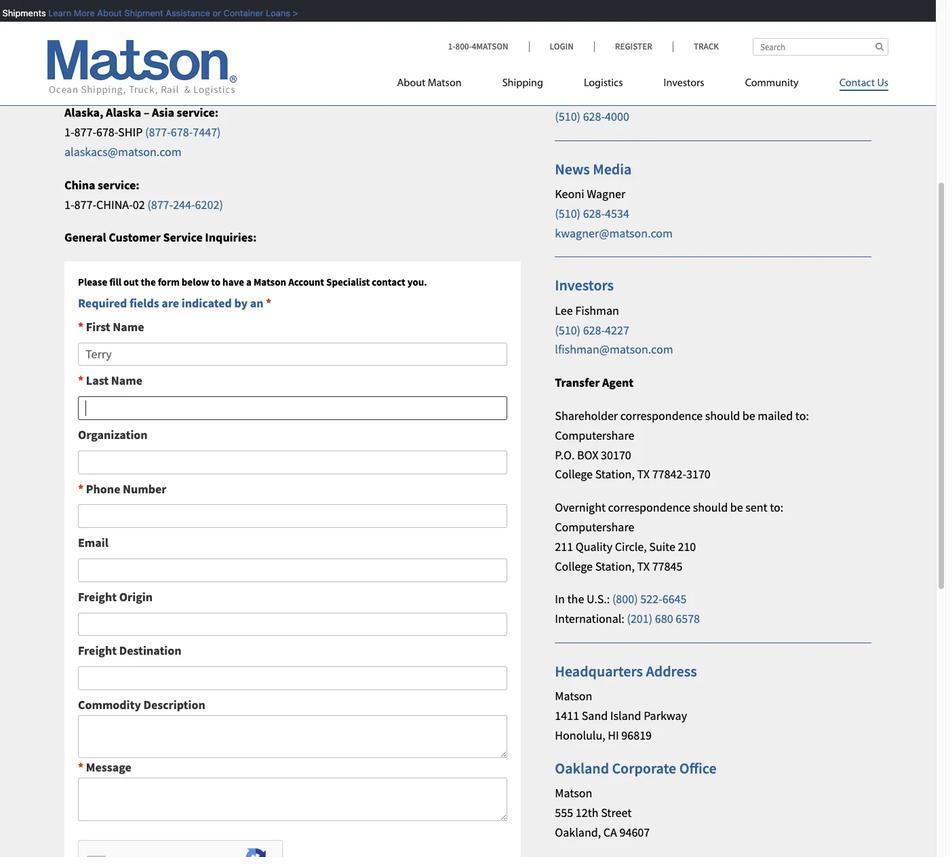 Task type: locate. For each thing, give the bounding box(es) containing it.
1 horizontal spatial 4matson
[[472, 41, 509, 52]]

college
[[555, 466, 593, 482], [555, 558, 593, 574]]

0 vertical spatial college
[[555, 466, 593, 482]]

china-
[[96, 196, 133, 212]]

* left last
[[78, 373, 84, 388]]

alaska, alaska – asia service: 1-877-678-ship (877-678-7447) alaskacs@matson.com
[[64, 105, 221, 159]]

parkway
[[644, 708, 687, 723]]

the right the out
[[141, 276, 156, 289]]

(877- down asia
[[145, 124, 171, 140]]

office inside corporate office (510) 628-4000
[[609, 89, 638, 104]]

investors up fishman
[[555, 276, 614, 295]]

freight
[[78, 589, 117, 604], [78, 643, 117, 658]]

1 vertical spatial college
[[555, 558, 593, 574]]

headquarters address
[[555, 662, 697, 681]]

be inside shareholder correspondence should be mailed to: computershare p.o. box 30170 college station, tx 77842-3170
[[743, 408, 756, 423]]

1 horizontal spatial 678-
[[171, 124, 193, 140]]

1-800-4matson link
[[448, 41, 529, 52]]

1 vertical spatial the
[[568, 591, 584, 607]]

0 horizontal spatial 678-
[[96, 124, 118, 140]]

to: right mailed
[[796, 408, 810, 423]]

4matson up shipping
[[472, 41, 509, 52]]

0 vertical spatial general
[[555, 41, 605, 60]]

college down the 211
[[555, 558, 593, 574]]

correspondence down 77842- at the right bottom of the page
[[608, 500, 691, 515]]

4matson
[[472, 41, 509, 52], [96, 52, 146, 68]]

628- for 4000
[[583, 108, 605, 124]]

the inside please fill out the form below to have a matson account specialist contact you. required fields are indicated by an *
[[141, 276, 156, 289]]

specialist
[[326, 276, 370, 289]]

1 vertical spatial service:
[[177, 105, 219, 120]]

tx
[[638, 466, 650, 482], [638, 558, 650, 574]]

(510) down lee
[[555, 322, 581, 338]]

3 628- from the top
[[583, 322, 605, 338]]

4matson inside the hawaii, guam, micronesia service: 1-800-4matson (800-462-8766) customerservice@matson.com
[[96, 52, 146, 68]]

learn more about shipment assistance or container loans >
[[43, 7, 293, 18]]

1 vertical spatial (510)
[[555, 205, 581, 221]]

4227
[[605, 322, 630, 338]]

800- down hawaii,
[[74, 52, 96, 68]]

investors down track link
[[664, 78, 705, 89]]

0 vertical spatial tx
[[638, 466, 650, 482]]

an
[[250, 295, 264, 311]]

* for message
[[78, 760, 84, 775]]

678- down asia
[[171, 124, 193, 140]]

hawaii, guam, micronesia service: 1-800-4matson (800-462-8766) customerservice@matson.com
[[64, 33, 248, 87]]

877- down china
[[74, 196, 96, 212]]

0 horizontal spatial office
[[609, 89, 638, 104]]

1 vertical spatial should
[[693, 500, 728, 515]]

tx down 'circle,'
[[638, 558, 650, 574]]

to: inside overnight correspondence should be sent to: computershare 211 quality circle, suite 210 college station, tx 77845
[[770, 500, 784, 515]]

* right an
[[266, 295, 272, 311]]

below
[[182, 276, 209, 289]]

about matson
[[397, 78, 462, 89]]

should inside shareholder correspondence should be mailed to: computershare p.o. box 30170 college station, tx 77842-3170
[[706, 408, 741, 423]]

china
[[64, 177, 95, 193]]

origin
[[119, 589, 153, 604]]

2 station, from the top
[[596, 558, 635, 574]]

wagner
[[587, 186, 626, 202]]

(510) inside keoni wagner (510) 628-4534 kwagner@matson.com
[[555, 205, 581, 221]]

2 877- from the top
[[74, 196, 96, 212]]

1 vertical spatial freight
[[78, 643, 117, 658]]

0 vertical spatial station,
[[596, 466, 635, 482]]

station, inside shareholder correspondence should be mailed to: computershare p.o. box 30170 college station, tx 77842-3170
[[596, 466, 635, 482]]

in
[[555, 591, 565, 607]]

to: for overnight correspondence should be sent to: computershare 211 quality circle, suite 210 college station, tx 77845
[[770, 500, 784, 515]]

2 (510) from the top
[[555, 205, 581, 221]]

service:
[[206, 33, 248, 48], [177, 105, 219, 120], [98, 177, 140, 193]]

(877- right 02
[[147, 196, 173, 212]]

investors link
[[644, 71, 725, 99]]

1 horizontal spatial office
[[680, 758, 717, 777]]

1 (510) from the top
[[555, 108, 581, 124]]

matson right a
[[254, 276, 286, 289]]

800- up about matson link
[[456, 41, 472, 52]]

should left mailed
[[706, 408, 741, 423]]

1- down hawaii,
[[64, 52, 74, 68]]

678- up alaskacs@matson.com
[[96, 124, 118, 140]]

name for * first name
[[113, 319, 144, 334]]

overnight correspondence should be sent to: computershare 211 quality circle, suite 210 college station, tx 77845
[[555, 500, 784, 574]]

Organization text field
[[78, 450, 508, 474]]

* last name
[[78, 373, 142, 388]]

* for phone number
[[78, 481, 84, 496]]

1 vertical spatial (877-
[[147, 196, 173, 212]]

None search field
[[753, 38, 889, 56]]

0 vertical spatial (877-
[[145, 124, 171, 140]]

corporate up (510) 628-4000 link
[[555, 89, 606, 104]]

customer down 02
[[109, 230, 161, 245]]

0 vertical spatial customer
[[64, 6, 126, 25]]

1 vertical spatial general
[[64, 230, 106, 245]]

1 tx from the top
[[638, 466, 650, 482]]

0 vertical spatial office
[[609, 89, 638, 104]]

login
[[550, 41, 574, 52]]

matson up 555
[[555, 785, 593, 801]]

0 vertical spatial 628-
[[583, 108, 605, 124]]

logistics link
[[564, 71, 644, 99]]

matson
[[428, 78, 462, 89], [254, 276, 286, 289], [555, 688, 593, 704], [555, 785, 593, 801]]

fill
[[109, 276, 121, 289]]

0 vertical spatial name
[[113, 319, 144, 334]]

computershare for quality
[[555, 519, 635, 535]]

general for information
[[555, 41, 605, 60]]

tx left 77842- at the right bottom of the page
[[638, 466, 650, 482]]

have
[[223, 276, 244, 289]]

0 vertical spatial to:
[[796, 408, 810, 423]]

1 horizontal spatial to:
[[796, 408, 810, 423]]

more
[[69, 7, 90, 18]]

877- down alaska, on the top
[[74, 124, 96, 140]]

freight left origin
[[78, 589, 117, 604]]

service: up 8766)
[[206, 33, 248, 48]]

a
[[246, 276, 252, 289]]

2 678- from the left
[[171, 124, 193, 140]]

211
[[555, 539, 574, 554]]

1 vertical spatial be
[[731, 500, 743, 515]]

shareholder
[[555, 408, 618, 423]]

general
[[555, 41, 605, 60], [64, 230, 106, 245]]

service: up 7447)
[[177, 105, 219, 120]]

correspondence for circle,
[[608, 500, 691, 515]]

1 horizontal spatial the
[[568, 591, 584, 607]]

* left first
[[78, 319, 84, 334]]

college inside overnight correspondence should be sent to: computershare 211 quality circle, suite 210 college station, tx 77845
[[555, 558, 593, 574]]

computershare
[[555, 427, 635, 443], [555, 519, 635, 535]]

keoni
[[555, 186, 585, 202]]

0 vertical spatial service:
[[206, 33, 248, 48]]

0 vertical spatial corporate
[[555, 89, 606, 104]]

blue matson logo with ocean, shipping, truck, rail and logistics written beneath it. image
[[48, 40, 238, 96]]

office up the 4000
[[609, 89, 638, 104]]

customer service center
[[64, 6, 222, 25]]

(877- inside china service: 1-877-china-02 (877-244-6202)
[[147, 196, 173, 212]]

628- inside lee fishman (510) 628-4227 lfishman@matson.com
[[583, 322, 605, 338]]

0 vertical spatial 877-
[[74, 124, 96, 140]]

name down fields
[[113, 319, 144, 334]]

last
[[86, 373, 109, 388]]

to: right the sent
[[770, 500, 784, 515]]

0 vertical spatial freight
[[78, 589, 117, 604]]

1 station, from the top
[[596, 466, 635, 482]]

(800)
[[613, 591, 638, 607]]

1 vertical spatial office
[[680, 758, 717, 777]]

computershare up quality on the right of the page
[[555, 519, 635, 535]]

corporate
[[555, 89, 606, 104], [612, 758, 677, 777]]

description
[[143, 697, 205, 712]]

1 vertical spatial 877-
[[74, 196, 96, 212]]

2 freight from the top
[[78, 643, 117, 658]]

hi
[[608, 727, 619, 743]]

0 vertical spatial service
[[129, 6, 176, 25]]

0 horizontal spatial corporate
[[555, 89, 606, 104]]

(510) inside corporate office (510) 628-4000
[[555, 108, 581, 124]]

be left mailed
[[743, 408, 756, 423]]

800-
[[456, 41, 472, 52], [74, 52, 96, 68]]

1 college from the top
[[555, 466, 593, 482]]

customer
[[64, 6, 126, 25], [109, 230, 161, 245]]

(877- inside alaska, alaska – asia service: 1-877-678-ship (877-678-7447) alaskacs@matson.com
[[145, 124, 171, 140]]

be left the sent
[[731, 500, 743, 515]]

None text field
[[78, 396, 508, 420], [78, 715, 508, 758], [78, 396, 508, 420], [78, 715, 508, 758]]

oakland corporate office
[[555, 758, 717, 777]]

* left "phone"
[[78, 481, 84, 496]]

1- up about matson link
[[448, 41, 456, 52]]

general inside general information (excluding customer service inquiries)
[[555, 41, 605, 60]]

should inside overnight correspondence should be sent to: computershare 211 quality circle, suite 210 college station, tx 77845
[[693, 500, 728, 515]]

customer up hawaii,
[[64, 6, 126, 25]]

correspondence for 30170
[[621, 408, 703, 423]]

media
[[593, 159, 632, 178]]

matson inside top menu navigation
[[428, 78, 462, 89]]

you.
[[408, 276, 427, 289]]

877- inside china service: 1-877-china-02 (877-244-6202)
[[74, 196, 96, 212]]

0 vertical spatial the
[[141, 276, 156, 289]]

lee
[[555, 302, 573, 318]]

(800-
[[148, 52, 174, 68]]

0 horizontal spatial 4matson
[[96, 52, 146, 68]]

4matson down the guam,
[[96, 52, 146, 68]]

0 vertical spatial should
[[706, 408, 741, 423]]

station, down 'circle,'
[[596, 558, 635, 574]]

1- down china
[[64, 196, 74, 212]]

the right in
[[568, 591, 584, 607]]

680
[[655, 611, 674, 626]]

about matson link
[[397, 71, 482, 99]]

1 vertical spatial to:
[[770, 500, 784, 515]]

matson up 1411
[[555, 688, 593, 704]]

1 vertical spatial 628-
[[583, 205, 605, 221]]

1- down alaska, on the top
[[64, 124, 74, 140]]

correspondence down agent
[[621, 408, 703, 423]]

* left message
[[78, 760, 84, 775]]

*
[[266, 295, 272, 311], [78, 319, 84, 334], [78, 373, 84, 388], [78, 481, 84, 496], [78, 760, 84, 775]]

message
[[86, 760, 132, 775]]

2 vertical spatial service:
[[98, 177, 140, 193]]

headquarters
[[555, 662, 643, 681]]

required
[[78, 295, 127, 311]]

general up the (excluding
[[555, 41, 605, 60]]

(excluding
[[555, 65, 612, 81]]

* for last name
[[78, 373, 84, 388]]

customerservice@matson.com
[[64, 72, 222, 87]]

college down p.o.
[[555, 466, 593, 482]]

should down 3170 at the bottom right of page
[[693, 500, 728, 515]]

in the u.s.: (800) 522-6645 international: (201) 680 6578
[[555, 591, 700, 626]]

service: up china-
[[98, 177, 140, 193]]

2 college from the top
[[555, 558, 593, 574]]

0 vertical spatial (510)
[[555, 108, 581, 124]]

investors inside top menu navigation
[[664, 78, 705, 89]]

correspondence inside shareholder correspondence should be mailed to: computershare p.o. box 30170 college station, tx 77842-3170
[[621, 408, 703, 423]]

(510) inside lee fishman (510) 628-4227 lfishman@matson.com
[[555, 322, 581, 338]]

station, down 30170
[[596, 466, 635, 482]]

lee fishman (510) 628-4227 lfishman@matson.com
[[555, 302, 674, 357]]

corporate inside corporate office (510) 628-4000
[[555, 89, 606, 104]]

1 vertical spatial tx
[[638, 558, 650, 574]]

0 vertical spatial about
[[92, 7, 117, 18]]

(510) down the (excluding
[[555, 108, 581, 124]]

0 horizontal spatial 800-
[[74, 52, 96, 68]]

computershare inside overnight correspondence should be sent to: computershare 211 quality circle, suite 210 college station, tx 77845
[[555, 519, 635, 535]]

1 horizontal spatial general
[[555, 41, 605, 60]]

(510)
[[555, 108, 581, 124], [555, 205, 581, 221], [555, 322, 581, 338]]

877- inside alaska, alaska – asia service: 1-877-678-ship (877-678-7447) alaskacs@matson.com
[[74, 124, 96, 140]]

1 vertical spatial investors
[[555, 276, 614, 295]]

2 628- from the top
[[583, 205, 605, 221]]

1 vertical spatial computershare
[[555, 519, 635, 535]]

(510) down 'keoni'
[[555, 205, 581, 221]]

1 678- from the left
[[96, 124, 118, 140]]

computershare up box
[[555, 427, 635, 443]]

general down china-
[[64, 230, 106, 245]]

2 tx from the top
[[638, 558, 650, 574]]

1 freight from the top
[[78, 589, 117, 604]]

0 vertical spatial investors
[[664, 78, 705, 89]]

0 horizontal spatial the
[[141, 276, 156, 289]]

2 computershare from the top
[[555, 519, 635, 535]]

1 877- from the top
[[74, 124, 96, 140]]

1 horizontal spatial about
[[397, 78, 426, 89]]

0 vertical spatial correspondence
[[621, 408, 703, 423]]

None text field
[[78, 342, 508, 366], [78, 504, 508, 528], [78, 612, 508, 636], [78, 666, 508, 690], [78, 778, 508, 821], [78, 342, 508, 366], [78, 504, 508, 528], [78, 612, 508, 636], [78, 666, 508, 690], [78, 778, 508, 821]]

service
[[129, 6, 176, 25], [163, 230, 203, 245]]

be for sent
[[731, 500, 743, 515]]

freight left destination
[[78, 643, 117, 658]]

628- down logistics 'link'
[[583, 108, 605, 124]]

2 vertical spatial (510)
[[555, 322, 581, 338]]

about
[[92, 7, 117, 18], [397, 78, 426, 89]]

628- down the wagner
[[583, 205, 605, 221]]

commodity
[[78, 697, 141, 712]]

3 (510) from the top
[[555, 322, 581, 338]]

transfer
[[555, 375, 600, 390]]

matson down "1-800-4matson" at top
[[428, 78, 462, 89]]

to: inside shareholder correspondence should be mailed to: computershare p.o. box 30170 college station, tx 77842-3170
[[796, 408, 810, 423]]

1 vertical spatial corporate
[[612, 758, 677, 777]]

0 horizontal spatial to:
[[770, 500, 784, 515]]

name right last
[[111, 373, 142, 388]]

1-800-4matson
[[448, 41, 509, 52]]

corporate down 96819
[[612, 758, 677, 777]]

877-
[[74, 124, 96, 140], [74, 196, 96, 212]]

the
[[141, 276, 156, 289], [568, 591, 584, 607]]

* first name
[[78, 319, 144, 334]]

1- inside china service: 1-877-china-02 (877-244-6202)
[[64, 196, 74, 212]]

628- inside corporate office (510) 628-4000
[[583, 108, 605, 124]]

1 628- from the top
[[583, 108, 605, 124]]

shareholder correspondence should be mailed to: computershare p.o. box 30170 college station, tx 77842-3170
[[555, 408, 810, 482]]

628- inside keoni wagner (510) 628-4534 kwagner@matson.com
[[583, 205, 605, 221]]

be inside overnight correspondence should be sent to: computershare 211 quality circle, suite 210 college station, tx 77845
[[731, 500, 743, 515]]

0 horizontal spatial general
[[64, 230, 106, 245]]

tx inside overnight correspondence should be sent to: computershare 211 quality circle, suite 210 college station, tx 77845
[[638, 558, 650, 574]]

1 vertical spatial station,
[[596, 558, 635, 574]]

by
[[234, 295, 248, 311]]

fishman
[[576, 302, 619, 318]]

0 horizontal spatial about
[[92, 7, 117, 18]]

guam,
[[108, 33, 143, 48]]

service: inside alaska, alaska – asia service: 1-877-678-ship (877-678-7447) alaskacs@matson.com
[[177, 105, 219, 120]]

1- inside alaska, alaska – asia service: 1-877-678-ship (877-678-7447) alaskacs@matson.com
[[64, 124, 74, 140]]

628- down fishman
[[583, 322, 605, 338]]

1 vertical spatial about
[[397, 78, 426, 89]]

commodity description
[[78, 697, 205, 712]]

0 vertical spatial computershare
[[555, 427, 635, 443]]

1 computershare from the top
[[555, 427, 635, 443]]

phone
[[86, 481, 120, 496]]

1 horizontal spatial investors
[[664, 78, 705, 89]]

correspondence inside overnight correspondence should be sent to: computershare 211 quality circle, suite 210 college station, tx 77845
[[608, 500, 691, 515]]

1 vertical spatial correspondence
[[608, 500, 691, 515]]

to: for shareholder correspondence should be mailed to: computershare p.o. box 30170 college station, tx 77842-3170
[[796, 408, 810, 423]]

lfishman@matson.com
[[555, 342, 674, 357]]

be for mailed
[[743, 408, 756, 423]]

* phone number
[[78, 481, 167, 496]]

computershare inside shareholder correspondence should be mailed to: computershare p.o. box 30170 college station, tx 77842-3170
[[555, 427, 635, 443]]

(877-678-7447) link
[[145, 124, 221, 140]]

office down parkway at the bottom
[[680, 758, 717, 777]]

1 vertical spatial service
[[163, 230, 203, 245]]

contact us
[[840, 78, 889, 89]]

1 vertical spatial name
[[111, 373, 142, 388]]

0 vertical spatial be
[[743, 408, 756, 423]]

matson inside matson 1411 sand island parkway honolulu, hi 96819
[[555, 688, 593, 704]]

email
[[78, 535, 109, 550]]

2 vertical spatial 628-
[[583, 322, 605, 338]]

1 horizontal spatial 800-
[[456, 41, 472, 52]]



Task type: vqa. For each thing, say whether or not it's contained in the screenshot.
"GOODS"
no



Task type: describe. For each thing, give the bounding box(es) containing it.
container
[[219, 7, 259, 18]]

honolulu,
[[555, 727, 606, 743]]

freight for freight origin
[[78, 589, 117, 604]]

should for sent
[[693, 500, 728, 515]]

210
[[678, 539, 696, 554]]

general information (excluding customer service inquiries)
[[555, 41, 760, 81]]

circle,
[[615, 539, 647, 554]]

suite
[[650, 539, 676, 554]]

oakland,
[[555, 824, 601, 840]]

Commodity Description text field
[[78, 558, 508, 582]]

hawaii,
[[64, 33, 105, 48]]

island
[[611, 708, 642, 723]]

freight destination
[[78, 643, 182, 658]]

micronesia
[[146, 33, 204, 48]]

oakland
[[555, 758, 609, 777]]

–
[[144, 105, 150, 120]]

628- for 4227
[[583, 322, 605, 338]]

indicated
[[182, 295, 232, 311]]

overnight
[[555, 500, 606, 515]]

freight for freight destination
[[78, 643, 117, 658]]

(800-462-8766) link
[[148, 52, 224, 68]]

8766)
[[196, 52, 224, 68]]

loans
[[261, 7, 285, 18]]

alaskacs@matson.com link
[[64, 144, 182, 159]]

77845
[[653, 558, 683, 574]]

p.o.
[[555, 447, 575, 462]]

about inside about matson link
[[397, 78, 426, 89]]

corporate office (510) 628-4000
[[555, 89, 638, 124]]

1 vertical spatial customer
[[109, 230, 161, 245]]

register link
[[594, 41, 673, 52]]

service
[[667, 65, 705, 81]]

1- inside the hawaii, guam, micronesia service: 1-800-4matson (800-462-8766) customerservice@matson.com
[[64, 52, 74, 68]]

(510) for corporate
[[555, 108, 581, 124]]

4534
[[605, 205, 630, 221]]

(510) for keoni
[[555, 205, 581, 221]]

track
[[694, 41, 719, 52]]

fields
[[130, 295, 159, 311]]

search image
[[876, 42, 884, 51]]

matson 555 12th street oakland, ca 94607
[[555, 785, 650, 840]]

6578
[[676, 611, 700, 626]]

community
[[746, 78, 799, 89]]

out
[[123, 276, 139, 289]]

register
[[615, 41, 653, 52]]

name for * last name
[[111, 373, 142, 388]]

0 horizontal spatial investors
[[555, 276, 614, 295]]

(510) 628-4227 link
[[555, 322, 630, 338]]

(510) for lee
[[555, 322, 581, 338]]

please
[[78, 276, 107, 289]]

1 horizontal spatial corporate
[[612, 758, 677, 777]]

30170
[[601, 447, 632, 462]]

kwagner@matson.com
[[555, 225, 673, 241]]

top menu navigation
[[397, 71, 889, 99]]

customerservice@matson.com link
[[64, 72, 222, 87]]

(877-244-6202) link
[[147, 196, 223, 212]]

shipping link
[[482, 71, 564, 99]]

* inside please fill out the form below to have a matson account specialist contact you. required fields are indicated by an *
[[266, 295, 272, 311]]

or
[[208, 7, 216, 18]]

news media
[[555, 159, 632, 178]]

tx inside shareholder correspondence should be mailed to: computershare p.o. box 30170 college station, tx 77842-3170
[[638, 466, 650, 482]]

96819
[[622, 727, 652, 743]]

general customer service inquiries:
[[64, 230, 257, 245]]

matson 1411 sand island parkway honolulu, hi 96819
[[555, 688, 687, 743]]

contact us link
[[819, 71, 889, 99]]

555
[[555, 805, 574, 820]]

* for first name
[[78, 319, 84, 334]]

service: inside the hawaii, guam, micronesia service: 1-800-4matson (800-462-8766) customerservice@matson.com
[[206, 33, 248, 48]]

ca
[[604, 824, 617, 840]]

u.s.:
[[587, 591, 610, 607]]

first
[[86, 319, 110, 334]]

(510) 628-4534 link
[[555, 205, 630, 221]]

college inside shareholder correspondence should be mailed to: computershare p.o. box 30170 college station, tx 77842-3170
[[555, 466, 593, 482]]

1411
[[555, 708, 580, 723]]

keoni wagner (510) 628-4534 kwagner@matson.com
[[555, 186, 673, 241]]

agent
[[603, 375, 634, 390]]

462-
[[174, 52, 196, 68]]

contact
[[840, 78, 875, 89]]

asia
[[152, 105, 174, 120]]

6202)
[[195, 196, 223, 212]]

(800) 522-6645 link
[[613, 591, 687, 607]]

address
[[646, 662, 697, 681]]

shipping
[[503, 78, 543, 89]]

are
[[162, 295, 179, 311]]

inquiries:
[[205, 230, 257, 245]]

customer
[[614, 65, 665, 81]]

station, inside overnight correspondence should be sent to: computershare 211 quality circle, suite 210 college station, tx 77845
[[596, 558, 635, 574]]

6645
[[663, 591, 687, 607]]

628- for 4534
[[583, 205, 605, 221]]

3170
[[687, 466, 711, 482]]

international:
[[555, 611, 625, 626]]

244-
[[173, 196, 195, 212]]

quality
[[576, 539, 613, 554]]

general for customer
[[64, 230, 106, 245]]

alaska,
[[64, 105, 103, 120]]

alaska
[[106, 105, 141, 120]]

matson inside 'matson 555 12th street oakland, ca 94607'
[[555, 785, 593, 801]]

the inside in the u.s.: (800) 522-6645 international: (201) 680 6578
[[568, 591, 584, 607]]

number
[[123, 481, 167, 496]]

computershare for box
[[555, 427, 635, 443]]

7447)
[[193, 124, 221, 140]]

sand
[[582, 708, 608, 723]]

inquiries)
[[708, 65, 760, 81]]

matson inside please fill out the form below to have a matson account specialist contact you. required fields are indicated by an *
[[254, 276, 286, 289]]

(201)
[[627, 611, 653, 626]]

china service: 1-877-china-02 (877-244-6202)
[[64, 177, 223, 212]]

should for mailed
[[706, 408, 741, 423]]

alaskacs@matson.com
[[64, 144, 182, 159]]

lfishman@matson.com link
[[555, 342, 674, 357]]

Search search field
[[753, 38, 889, 56]]

800- inside the hawaii, guam, micronesia service: 1-800-4matson (800-462-8766) customerservice@matson.com
[[74, 52, 96, 68]]

service: inside china service: 1-877-china-02 (877-244-6202)
[[98, 177, 140, 193]]

kwagner@matson.com link
[[555, 225, 673, 241]]



